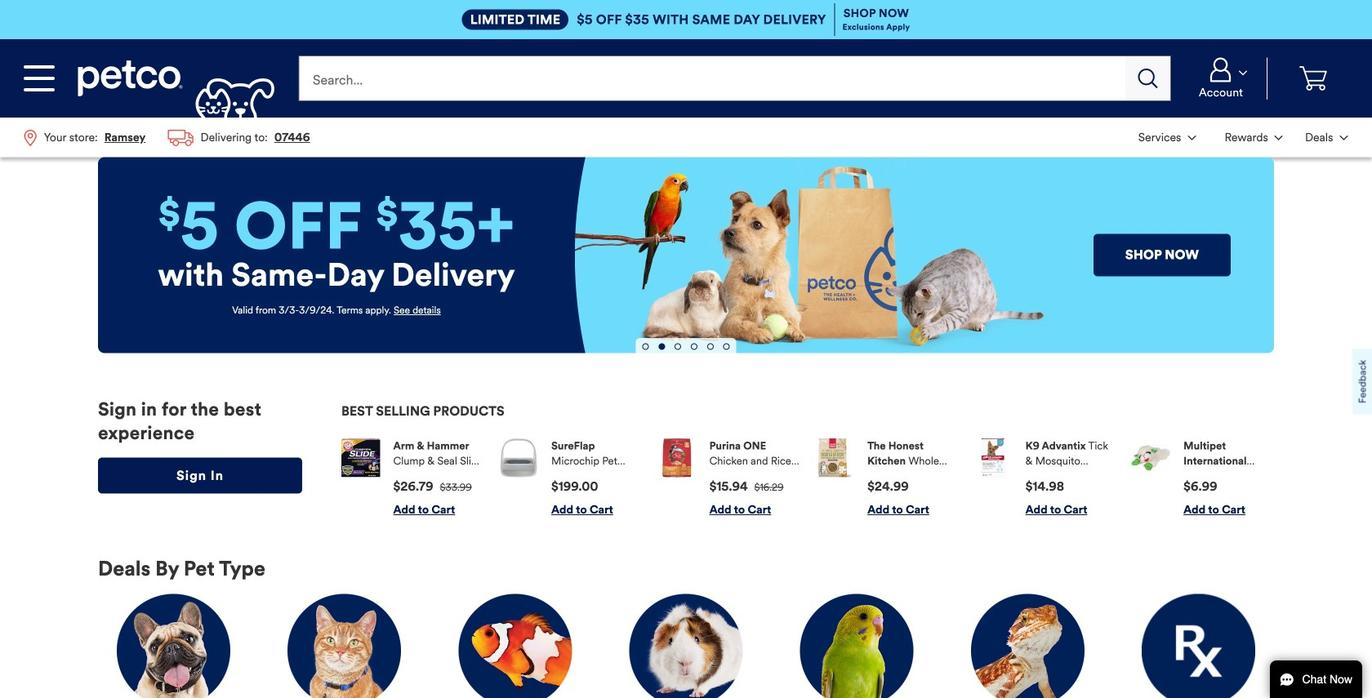 Task type: describe. For each thing, give the bounding box(es) containing it.
6 list item from the left
[[1132, 439, 1274, 518]]

pet pharmacy image
[[1142, 594, 1256, 699]]

2 list item from the left
[[500, 439, 642, 518]]

reptile deals image
[[971, 594, 1085, 699]]

5 list item from the left
[[974, 439, 1116, 518]]



Task type: locate. For each thing, give the bounding box(es) containing it.
1 list item from the left
[[342, 439, 484, 518]]

small pet deals image
[[629, 594, 743, 699]]

Search search field
[[299, 56, 1126, 101]]

dog deals image
[[117, 594, 230, 699]]

cat deals image
[[288, 594, 401, 699]]

bird deals image
[[800, 594, 914, 699]]

4 list item from the left
[[816, 439, 958, 518]]

search image
[[1139, 69, 1158, 88]]

list item
[[342, 439, 484, 518], [500, 439, 642, 518], [658, 439, 800, 518], [816, 439, 958, 518], [974, 439, 1116, 518], [1132, 439, 1274, 518]]

fish deals image
[[459, 594, 572, 699]]

3 list item from the left
[[658, 439, 800, 518]]

list
[[13, 118, 321, 157], [1128, 118, 1359, 157], [342, 426, 1275, 531]]



Task type: vqa. For each thing, say whether or not it's contained in the screenshot.
CritterTrail associated with CritterTrail Assorted 6" U- Turn Tube Replacement Tube
no



